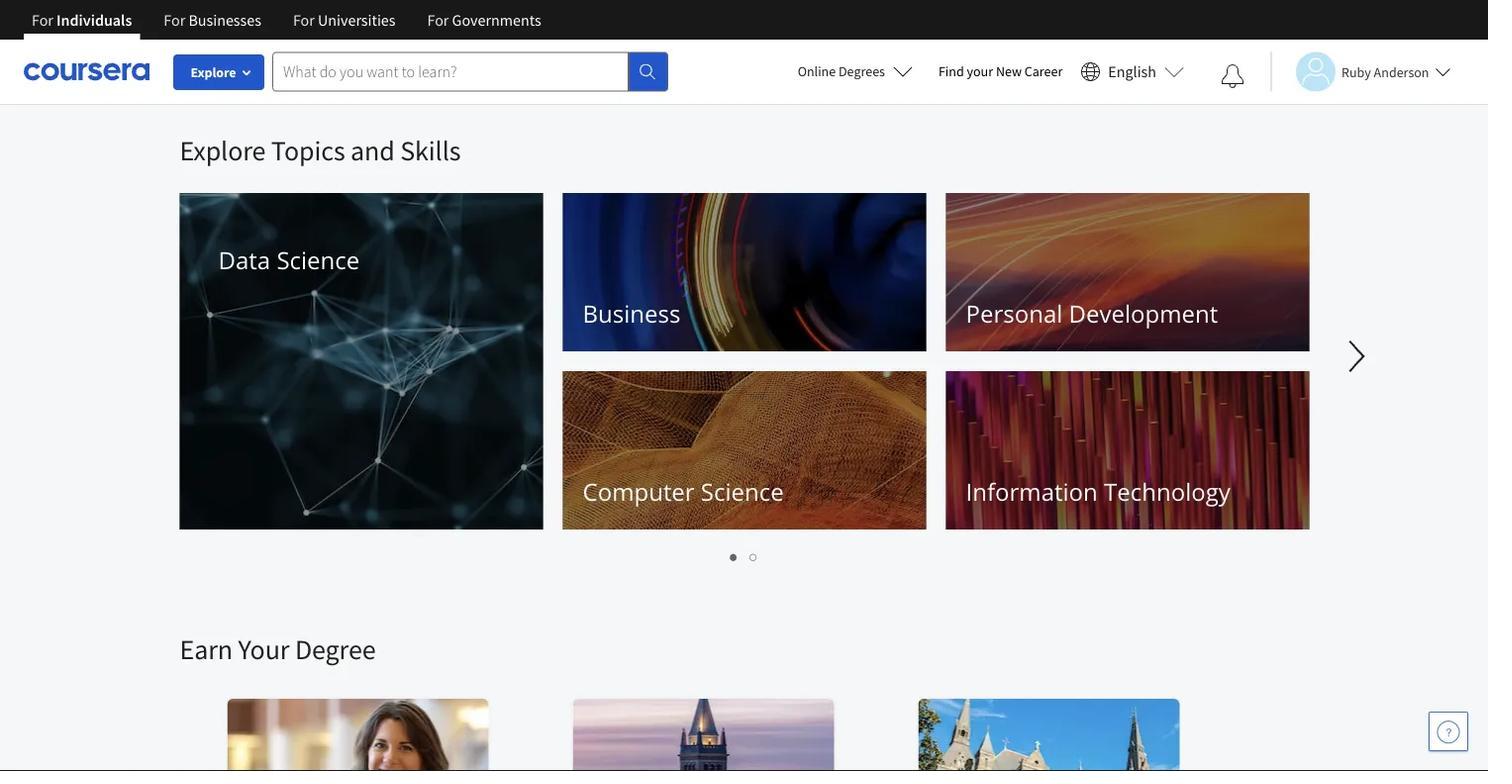 Task type: describe. For each thing, give the bounding box(es) containing it.
find
[[939, 62, 964, 80]]

for for businesses
[[164, 10, 185, 30]]

list inside explore topics and skills carousel element
[[180, 545, 1309, 568]]

personal development
[[966, 298, 1218, 330]]

ruby anderson button
[[1271, 52, 1451, 92]]

earn
[[180, 632, 233, 667]]

help center image
[[1437, 720, 1461, 744]]

topics
[[271, 133, 345, 168]]

1 button
[[724, 545, 744, 568]]

master of advanced study in engineering degree by university of california, berkeley, image
[[573, 699, 835, 772]]

next slide image
[[1334, 333, 1381, 380]]

data science image
[[180, 193, 543, 530]]

business link
[[563, 193, 927, 352]]

1
[[730, 547, 738, 566]]

information technology image
[[946, 371, 1310, 530]]

english button
[[1073, 40, 1192, 104]]

new
[[996, 62, 1022, 80]]

degrees
[[839, 62, 885, 80]]

anderson
[[1374, 63, 1430, 81]]

business
[[583, 298, 681, 330]]

coursera image
[[24, 56, 150, 87]]

business image
[[563, 193, 927, 352]]

information
[[966, 476, 1098, 508]]

data science link
[[180, 193, 543, 530]]

2 button
[[744, 545, 764, 568]]

personal development image
[[946, 193, 1310, 352]]

for for governments
[[427, 10, 449, 30]]

science for computer science
[[701, 476, 784, 508]]

earn your degree carousel element
[[180, 572, 1489, 772]]

computer science image
[[563, 371, 927, 530]]

for for individuals
[[32, 10, 53, 30]]

find your new career
[[939, 62, 1063, 80]]

data science
[[218, 244, 360, 276]]

online
[[798, 62, 836, 80]]

for for universities
[[293, 10, 315, 30]]



Task type: locate. For each thing, give the bounding box(es) containing it.
for businesses
[[164, 10, 261, 30]]

science inside computer science link
[[701, 476, 784, 508]]

english
[[1109, 62, 1157, 82]]

for left 'individuals'
[[32, 10, 53, 30]]

for governments
[[427, 10, 541, 30]]

for left the businesses
[[164, 10, 185, 30]]

for individuals
[[32, 10, 132, 30]]

career
[[1025, 62, 1063, 80]]

your
[[238, 632, 290, 667]]

earn your degree
[[180, 632, 376, 667]]

computer science link
[[563, 371, 927, 530]]

2 for from the left
[[164, 10, 185, 30]]

for up what do you want to learn? text field
[[427, 10, 449, 30]]

2
[[750, 547, 758, 566]]

science
[[277, 244, 360, 276], [701, 476, 784, 508]]

explore button
[[173, 54, 264, 90]]

banner navigation
[[16, 0, 557, 40]]

show notifications image
[[1221, 64, 1245, 88]]

1 for from the left
[[32, 10, 53, 30]]

online degrees button
[[782, 50, 929, 93]]

1 vertical spatial explore
[[180, 133, 266, 168]]

individuals
[[57, 10, 132, 30]]

and
[[351, 133, 395, 168]]

list
[[180, 545, 1309, 568]]

ruby
[[1342, 63, 1372, 81]]

for
[[32, 10, 53, 30], [164, 10, 185, 30], [293, 10, 315, 30], [427, 10, 449, 30]]

explore inside dropdown button
[[191, 63, 236, 81]]

explore topics and skills
[[180, 133, 461, 168]]

master of business administration (imba) degree by university of illinois at urbana-champaign, image
[[227, 699, 490, 772]]

data
[[218, 244, 271, 276]]

0 horizontal spatial science
[[277, 244, 360, 276]]

for universities
[[293, 10, 396, 30]]

find your new career link
[[929, 59, 1073, 84]]

universities
[[318, 10, 396, 30]]

science inside data science link
[[277, 244, 360, 276]]

explore
[[191, 63, 236, 81], [180, 133, 266, 168]]

1 vertical spatial science
[[701, 476, 784, 508]]

technology
[[1104, 476, 1231, 508]]

explore for explore topics and skills
[[180, 133, 266, 168]]

1 horizontal spatial science
[[701, 476, 784, 508]]

explore down "explore" dropdown button
[[180, 133, 266, 168]]

0 vertical spatial science
[[277, 244, 360, 276]]

for left the universities
[[293, 10, 315, 30]]

businesses
[[189, 10, 261, 30]]

computer
[[583, 476, 695, 508]]

None search field
[[272, 52, 669, 92]]

degree
[[295, 632, 376, 667]]

What do you want to learn? text field
[[272, 52, 629, 92]]

personal
[[966, 298, 1063, 330]]

explore down for businesses
[[191, 63, 236, 81]]

science for data science
[[277, 244, 360, 276]]

development
[[1069, 298, 1218, 330]]

bachelor of arts in liberal studies degree by georgetown university, image
[[919, 699, 1181, 772]]

4 for from the left
[[427, 10, 449, 30]]

your
[[967, 62, 993, 80]]

3 for from the left
[[293, 10, 315, 30]]

science right "data"
[[277, 244, 360, 276]]

computer science
[[583, 476, 784, 508]]

information technology link
[[946, 371, 1310, 530]]

science up 1
[[701, 476, 784, 508]]

ruby anderson
[[1342, 63, 1430, 81]]

online degrees
[[798, 62, 885, 80]]

skills
[[400, 133, 461, 168]]

information technology
[[966, 476, 1231, 508]]

explore topics and skills carousel element
[[170, 105, 1489, 572]]

governments
[[452, 10, 541, 30]]

personal development link
[[946, 193, 1310, 352]]

explore for explore
[[191, 63, 236, 81]]

0 vertical spatial explore
[[191, 63, 236, 81]]

list containing 1
[[180, 545, 1309, 568]]



Task type: vqa. For each thing, say whether or not it's contained in the screenshot.
Explore Topics and Skills
yes



